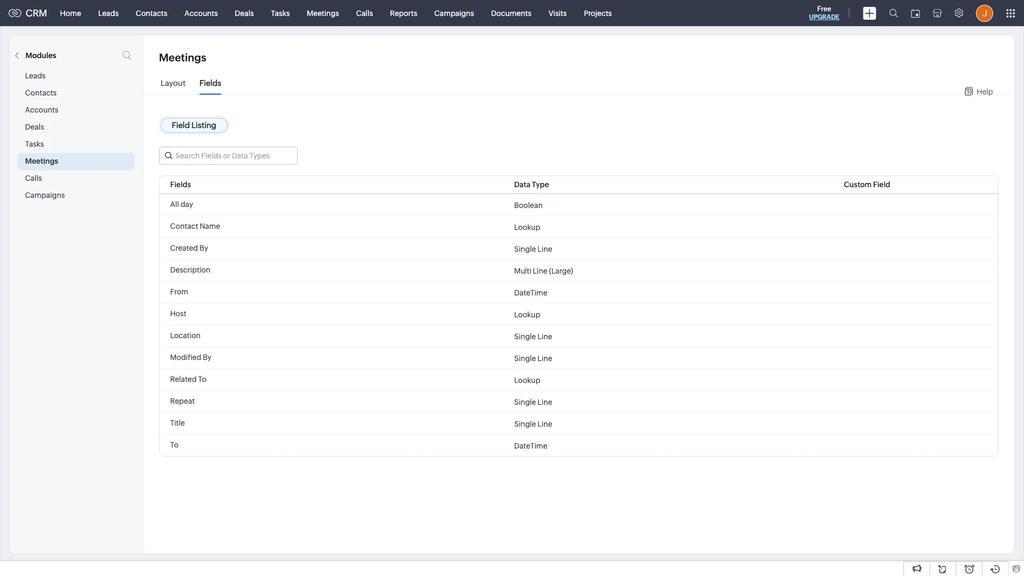 Task type: locate. For each thing, give the bounding box(es) containing it.
to right related
[[198, 375, 207, 384]]

related
[[170, 375, 197, 384]]

contacts
[[136, 9, 167, 17], [25, 89, 57, 97]]

single for repeat
[[514, 398, 536, 406]]

1 horizontal spatial campaigns
[[434, 9, 474, 17]]

4 single from the top
[[514, 398, 536, 406]]

leads down modules on the top left of page
[[25, 71, 46, 80]]

0 horizontal spatial deals
[[25, 123, 44, 131]]

crm
[[26, 7, 47, 19]]

0 vertical spatial fields
[[199, 78, 221, 87]]

single for title
[[514, 420, 536, 428]]

(large)
[[549, 266, 573, 275]]

1 vertical spatial datetime
[[514, 441, 547, 450]]

0 horizontal spatial campaigns
[[25, 191, 65, 200]]

2 single from the top
[[514, 332, 536, 341]]

0 vertical spatial contacts
[[136, 9, 167, 17]]

single line for title
[[514, 420, 552, 428]]

line
[[538, 245, 552, 253], [533, 266, 548, 275], [538, 332, 552, 341], [538, 354, 552, 362], [538, 398, 552, 406], [538, 420, 552, 428]]

campaigns link
[[426, 0, 483, 26]]

datetime for to
[[514, 441, 547, 450]]

accounts
[[184, 9, 218, 17], [25, 106, 58, 114]]

5 single from the top
[[514, 420, 536, 428]]

single for modified by
[[514, 354, 536, 362]]

1 horizontal spatial calls
[[356, 9, 373, 17]]

multi line (large)
[[514, 266, 573, 275]]

5 single line from the top
[[514, 420, 552, 428]]

0 horizontal spatial meetings
[[25, 157, 58, 165]]

meetings
[[307, 9, 339, 17], [159, 51, 206, 63], [25, 157, 58, 165]]

to down title
[[170, 441, 179, 449]]

1 vertical spatial deals
[[25, 123, 44, 131]]

datetime
[[514, 288, 547, 297], [514, 441, 547, 450]]

1 vertical spatial by
[[203, 353, 211, 362]]

1 horizontal spatial meetings
[[159, 51, 206, 63]]

visits link
[[540, 0, 575, 26]]

repeat
[[170, 397, 195, 405]]

data type
[[514, 180, 549, 189]]

0 vertical spatial by
[[199, 244, 208, 252]]

1 lookup from the top
[[514, 223, 540, 231]]

all
[[170, 200, 179, 209]]

1 vertical spatial meetings
[[159, 51, 206, 63]]

tasks link
[[262, 0, 298, 26]]

create menu element
[[857, 0, 883, 26]]

1 vertical spatial campaigns
[[25, 191, 65, 200]]

2 single line from the top
[[514, 332, 552, 341]]

fields up the 'all day'
[[170, 180, 191, 189]]

custom
[[844, 180, 872, 189]]

0 vertical spatial meetings
[[307, 9, 339, 17]]

single for created by
[[514, 245, 536, 253]]

calls link
[[348, 0, 382, 26]]

by for created by
[[199, 244, 208, 252]]

lookup
[[514, 223, 540, 231], [514, 310, 540, 319], [514, 376, 540, 384]]

3 single line from the top
[[514, 354, 552, 362]]

leads link
[[90, 0, 127, 26]]

4 single line from the top
[[514, 398, 552, 406]]

modified
[[170, 353, 201, 362]]

0 horizontal spatial fields
[[170, 180, 191, 189]]

1 horizontal spatial to
[[198, 375, 207, 384]]

0 vertical spatial deals
[[235, 9, 254, 17]]

by right the 'created'
[[199, 244, 208, 252]]

0 vertical spatial tasks
[[271, 9, 290, 17]]

0 vertical spatial calls
[[356, 9, 373, 17]]

1 vertical spatial fields
[[170, 180, 191, 189]]

3 single from the top
[[514, 354, 536, 362]]

1 horizontal spatial tasks
[[271, 9, 290, 17]]

contact
[[170, 222, 198, 230]]

by
[[199, 244, 208, 252], [203, 353, 211, 362]]

fields
[[199, 78, 221, 87], [170, 180, 191, 189]]

0 vertical spatial lookup
[[514, 223, 540, 231]]

1 vertical spatial accounts
[[25, 106, 58, 114]]

line for description
[[533, 266, 548, 275]]

line for title
[[538, 420, 552, 428]]

layout
[[161, 78, 186, 87]]

multi
[[514, 266, 531, 275]]

0 horizontal spatial contacts
[[25, 89, 57, 97]]

line for repeat
[[538, 398, 552, 406]]

by right modified
[[203, 353, 211, 362]]

calls
[[356, 9, 373, 17], [25, 174, 42, 182]]

0 vertical spatial to
[[198, 375, 207, 384]]

search image
[[889, 9, 898, 18]]

3 lookup from the top
[[514, 376, 540, 384]]

0 horizontal spatial tasks
[[25, 140, 44, 148]]

deals
[[235, 9, 254, 17], [25, 123, 44, 131]]

single line
[[514, 245, 552, 253], [514, 332, 552, 341], [514, 354, 552, 362], [514, 398, 552, 406], [514, 420, 552, 428]]

1 vertical spatial leads
[[25, 71, 46, 80]]

leads
[[98, 9, 119, 17], [25, 71, 46, 80]]

fields right the layout
[[199, 78, 221, 87]]

documents link
[[483, 0, 540, 26]]

tasks
[[271, 9, 290, 17], [25, 140, 44, 148]]

0 vertical spatial datetime
[[514, 288, 547, 297]]

field
[[873, 180, 890, 189]]

created by
[[170, 244, 208, 252]]

contacts right leads link
[[136, 9, 167, 17]]

help
[[977, 87, 993, 96]]

contacts link
[[127, 0, 176, 26]]

created
[[170, 244, 198, 252]]

1 vertical spatial calls
[[25, 174, 42, 182]]

2 horizontal spatial meetings
[[307, 9, 339, 17]]

1 horizontal spatial accounts
[[184, 9, 218, 17]]

2 datetime from the top
[[514, 441, 547, 450]]

1 vertical spatial contacts
[[25, 89, 57, 97]]

1 single from the top
[[514, 245, 536, 253]]

2 vertical spatial lookup
[[514, 376, 540, 384]]

all day
[[170, 200, 193, 209]]

single
[[514, 245, 536, 253], [514, 332, 536, 341], [514, 354, 536, 362], [514, 398, 536, 406], [514, 420, 536, 428]]

1 single line from the top
[[514, 245, 552, 253]]

related to
[[170, 375, 207, 384]]

to
[[198, 375, 207, 384], [170, 441, 179, 449]]

from
[[170, 288, 188, 296]]

0 horizontal spatial leads
[[25, 71, 46, 80]]

leads right the home link
[[98, 9, 119, 17]]

1 vertical spatial tasks
[[25, 140, 44, 148]]

meetings link
[[298, 0, 348, 26]]

title
[[170, 419, 185, 427]]

0 vertical spatial accounts
[[184, 9, 218, 17]]

campaigns
[[434, 9, 474, 17], [25, 191, 65, 200]]

1 datetime from the top
[[514, 288, 547, 297]]

0 horizontal spatial to
[[170, 441, 179, 449]]

1 vertical spatial to
[[170, 441, 179, 449]]

lookup for name
[[514, 223, 540, 231]]

contacts down modules on the top left of page
[[25, 89, 57, 97]]

description
[[170, 266, 210, 274]]

1 vertical spatial lookup
[[514, 310, 540, 319]]

1 horizontal spatial leads
[[98, 9, 119, 17]]



Task type: vqa. For each thing, say whether or not it's contained in the screenshot.


Task type: describe. For each thing, give the bounding box(es) containing it.
calls inside "link"
[[356, 9, 373, 17]]

layout link
[[161, 78, 186, 95]]

0 horizontal spatial accounts
[[25, 106, 58, 114]]

projects
[[584, 9, 612, 17]]

documents
[[491, 9, 532, 17]]

2 vertical spatial meetings
[[25, 157, 58, 165]]

0 vertical spatial leads
[[98, 9, 119, 17]]

custom field
[[844, 180, 890, 189]]

visits
[[549, 9, 567, 17]]

single line for created by
[[514, 245, 552, 253]]

location
[[170, 331, 201, 340]]

0 horizontal spatial calls
[[25, 174, 42, 182]]

home
[[60, 9, 81, 17]]

fields link
[[199, 78, 221, 95]]

crm link
[[9, 7, 47, 19]]

name
[[200, 222, 220, 230]]

deals link
[[226, 0, 262, 26]]

0 vertical spatial campaigns
[[434, 9, 474, 17]]

1 horizontal spatial deals
[[235, 9, 254, 17]]

projects link
[[575, 0, 621, 26]]

calendar image
[[911, 9, 920, 17]]

single line for location
[[514, 332, 552, 341]]

1 horizontal spatial fields
[[199, 78, 221, 87]]

2 lookup from the top
[[514, 310, 540, 319]]

contact name
[[170, 222, 220, 230]]

free
[[817, 5, 831, 13]]

line for location
[[538, 332, 552, 341]]

boolean
[[514, 201, 543, 209]]

line for modified by
[[538, 354, 552, 362]]

upgrade
[[809, 13, 840, 21]]

single line for repeat
[[514, 398, 552, 406]]

modified by
[[170, 353, 211, 362]]

single for location
[[514, 332, 536, 341]]

reports link
[[382, 0, 426, 26]]

profile image
[[976, 5, 993, 22]]

datetime for from
[[514, 288, 547, 297]]

single line for modified by
[[514, 354, 552, 362]]

tasks inside tasks link
[[271, 9, 290, 17]]

accounts link
[[176, 0, 226, 26]]

search element
[[883, 0, 905, 26]]

data
[[514, 180, 531, 189]]

type
[[532, 180, 549, 189]]

lookup for to
[[514, 376, 540, 384]]

accounts inside accounts link
[[184, 9, 218, 17]]

Search Fields or Data Types text field
[[159, 147, 297, 164]]

1 horizontal spatial contacts
[[136, 9, 167, 17]]

meetings inside meetings "link"
[[307, 9, 339, 17]]

create menu image
[[863, 7, 876, 19]]

home link
[[52, 0, 90, 26]]

reports
[[390, 9, 417, 17]]

free upgrade
[[809, 5, 840, 21]]

line for created by
[[538, 245, 552, 253]]

host
[[170, 309, 186, 318]]

day
[[180, 200, 193, 209]]

modules
[[26, 51, 56, 60]]

by for modified by
[[203, 353, 211, 362]]

profile element
[[970, 0, 1000, 26]]



